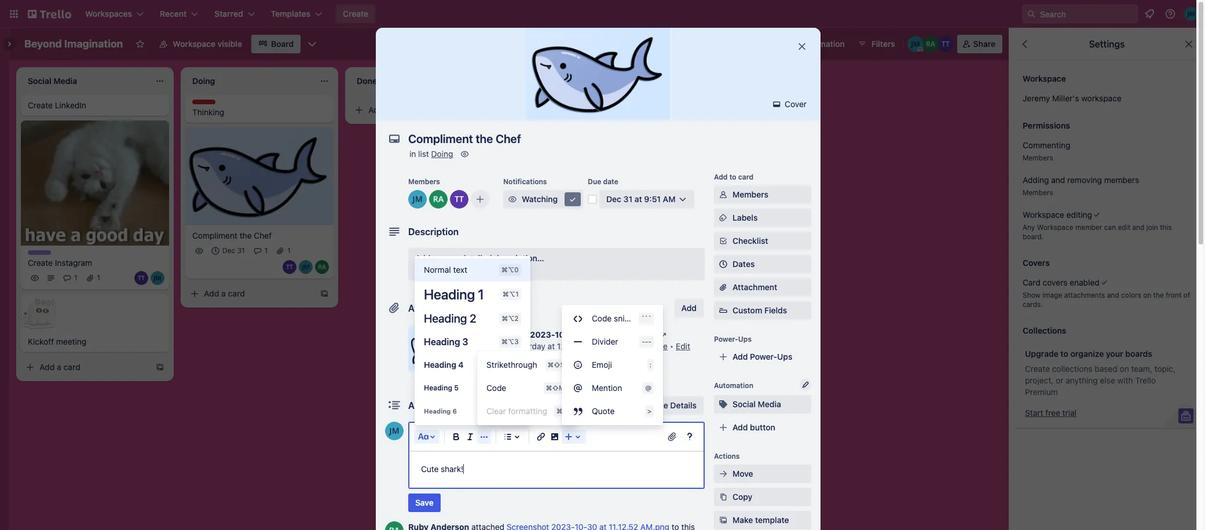 Task type: describe. For each thing, give the bounding box(es) containing it.
text styles image
[[417, 430, 431, 444]]

share
[[974, 39, 996, 49]]

more formatting image
[[477, 430, 491, 444]]

power-ups
[[714, 335, 752, 344]]

cute
[[421, 464, 439, 474]]

add members to card image
[[476, 194, 485, 205]]

mention image
[[571, 381, 585, 395]]

due date
[[588, 177, 619, 186]]

2 - from the left
[[645, 338, 649, 345]]

⌘⇧s
[[548, 361, 565, 369]]

1 up terry turtle (terryturtle) icon
[[288, 246, 291, 255]]

jeremy miller's workspace link
[[1016, 88, 1199, 109]]

kickoff meeting link
[[28, 336, 162, 348]]

dates
[[733, 259, 755, 269]]

add a card for the right add a card button
[[369, 105, 410, 115]]

custom fields
[[733, 305, 788, 315]]

1 vertical spatial automation
[[714, 381, 754, 390]]

1 vertical spatial ruby anderson (rubyanderson7) image
[[429, 190, 448, 209]]

quote image
[[571, 404, 585, 418]]

description
[[409, 227, 459, 237]]

meeting
[[56, 337, 87, 347]]

0 horizontal spatial terry turtle (terryturtle) image
[[134, 271, 148, 285]]

dec 31 at 9:51 am button
[[600, 190, 695, 209]]

doing link
[[432, 149, 453, 159]]

color: bold red, title: "thoughts" element
[[192, 100, 224, 108]]

attachments
[[409, 303, 465, 313]]

create button
[[336, 5, 376, 23]]

dec 31 at 9:51 am
[[607, 194, 676, 204]]

normal text
[[424, 265, 468, 275]]

social
[[733, 399, 756, 409]]

join
[[1147, 223, 1159, 232]]

in list doing
[[410, 149, 453, 159]]

members down in list doing
[[409, 177, 440, 186]]

text
[[453, 265, 468, 275]]

remove cover
[[496, 358, 549, 367]]

and inside any workspace member can edit and join this board.
[[1133, 223, 1145, 232]]

formatting
[[509, 406, 548, 416]]

customize views image
[[307, 38, 318, 50]]

link image
[[534, 430, 548, 444]]

bold ⌘b image
[[450, 430, 464, 444]]

sm image for make template
[[718, 515, 730, 526]]

5
[[454, 384, 459, 392]]

sm image for watching
[[507, 194, 519, 205]]

31 for dec 31 at 9:51 am
[[624, 194, 633, 204]]

fields
[[765, 305, 788, 315]]

board
[[271, 39, 294, 49]]

covers
[[1043, 278, 1068, 287]]

1 vertical spatial jeremy miller (jeremymiller198) image
[[299, 260, 313, 274]]

screenshot 2023-10-30 at 11.12.52 am.png
[[483, 330, 657, 340]]

workspace inside any workspace member can edit and join this board.
[[1038, 223, 1074, 232]]

workspace visible
[[173, 39, 242, 49]]

1 down chef at the top of page
[[265, 246, 268, 255]]

media
[[758, 399, 782, 409]]

compliment the chef link
[[192, 230, 327, 241]]

am.png
[[626, 330, 657, 340]]

and inside show image attachments and colors on the front of cards.
[[1108, 291, 1120, 300]]

instagram
[[55, 258, 92, 268]]

primary element
[[0, 0, 1206, 28]]

12:51
[[557, 341, 577, 351]]

lists image
[[501, 430, 515, 444]]

linkedin
[[55, 100, 86, 110]]

team,
[[1132, 364, 1153, 374]]

⌘⌥3
[[502, 338, 519, 345]]

card up members link
[[739, 173, 754, 181]]

code snippet image
[[571, 312, 585, 326]]

snippet
[[614, 313, 642, 323]]

1 vertical spatial list
[[418, 149, 429, 159]]

heading for heading 3
[[424, 337, 460, 347]]

1 inside group
[[478, 286, 484, 302]]

sm image inside the watching button
[[567, 194, 579, 205]]

collections
[[1053, 364, 1093, 374]]

⌘⌥5
[[502, 384, 519, 392]]

in
[[410, 149, 416, 159]]

thinking
[[192, 107, 224, 117]]

members inside commenting members
[[1023, 154, 1054, 162]]

1 horizontal spatial ups
[[778, 352, 793, 362]]

1 vertical spatial power-
[[750, 352, 778, 362]]

checklist
[[733, 236, 769, 246]]

⌘\
[[557, 407, 565, 415]]

jeremy
[[1023, 93, 1051, 103]]

attach and insert link image
[[667, 431, 679, 443]]

of
[[1184, 291, 1191, 300]]

1 down instagram
[[74, 274, 77, 282]]

filters
[[872, 39, 896, 49]]

0 horizontal spatial power-
[[714, 335, 739, 344]]

sm image for automation
[[785, 35, 801, 51]]

heading 1 group
[[415, 258, 531, 423]]

attachment button
[[714, 278, 812, 297]]

sm image for move link
[[718, 468, 730, 480]]

emoji
[[592, 360, 612, 370]]

open help dialog image
[[683, 430, 697, 444]]

thinking link
[[192, 107, 327, 118]]

and inside adding and removing members members
[[1052, 175, 1066, 185]]

chef
[[254, 230, 272, 240]]

0 vertical spatial ruby anderson (rubyanderson7) image
[[923, 36, 939, 52]]

workspace for workspace editing
[[1023, 210, 1065, 220]]

create instagram
[[28, 258, 92, 268]]

heading for heading 4
[[424, 360, 457, 370]]

normal
[[424, 265, 451, 275]]

editing
[[1067, 210, 1093, 220]]

any
[[1023, 223, 1036, 232]]

add to card
[[714, 173, 754, 181]]

board.
[[1023, 232, 1044, 241]]

make template
[[733, 515, 790, 525]]

custom
[[733, 305, 763, 315]]

30
[[569, 330, 580, 340]]

```
[[642, 315, 652, 322]]

copy
[[733, 492, 753, 502]]

menu inside editor toolbar toolbar
[[562, 307, 663, 423]]

free
[[1046, 408, 1061, 418]]

template
[[756, 515, 790, 525]]

create for create
[[343, 9, 369, 19]]

divider image
[[571, 335, 585, 349]]

group inside editor toolbar toolbar
[[477, 353, 577, 423]]

copy link
[[714, 488, 812, 506]]

due
[[588, 177, 602, 186]]

boards
[[1126, 349, 1153, 359]]

11.12.52
[[591, 330, 624, 340]]

hide details link
[[644, 396, 704, 415]]

0 notifications image
[[1143, 7, 1157, 21]]

heading 6
[[424, 407, 457, 415]]

show image attachments and colors on the front of cards.
[[1023, 291, 1191, 309]]

cover
[[783, 99, 807, 109]]

Dec 31 checkbox
[[209, 244, 248, 258]]

heading for heading 2
[[424, 312, 467, 325]]

added yesterday at 12:51 pm
[[483, 341, 591, 351]]

edit link
[[676, 341, 691, 351]]

details
[[671, 400, 697, 410]]

sm image for checklist
[[718, 235, 730, 247]]

terry turtle (terryturtle) image
[[283, 260, 297, 274]]

sm image for social media button
[[718, 399, 730, 410]]

add button
[[733, 422, 776, 432]]

anything
[[1066, 375, 1099, 385]]

workspace for workspace visible
[[173, 39, 216, 49]]



Task type: locate. For each thing, give the bounding box(es) containing it.
card down meeting
[[63, 362, 81, 372]]

sm image inside automation button
[[785, 35, 801, 51]]

2 vertical spatial add a card button
[[21, 358, 151, 377]]

start free trial button
[[1026, 407, 1077, 419]]

dec for dec 31
[[223, 246, 235, 255]]

search image
[[1027, 9, 1037, 19]]

covers
[[1023, 258, 1051, 268]]

0 horizontal spatial code
[[487, 383, 507, 393]]

add a more detailed description… link
[[409, 248, 705, 280]]

labels link
[[714, 209, 812, 227]]

terry turtle (terryturtle) image left add members to card image at the left of page
[[450, 190, 469, 209]]

⌘⌥1
[[503, 290, 519, 298]]

workspace
[[173, 39, 216, 49], [1023, 74, 1067, 83], [1023, 210, 1065, 220], [1038, 223, 1074, 232]]

kickoff meeting
[[28, 337, 87, 347]]

2 vertical spatial ruby anderson (rubyanderson7) image
[[315, 260, 329, 274]]

sm image inside make template link
[[718, 515, 730, 526]]

workspace up any
[[1023, 210, 1065, 220]]

1 horizontal spatial the
[[1154, 291, 1165, 300]]

3
[[463, 337, 468, 347]]

code for code
[[487, 383, 507, 393]]

show
[[1023, 291, 1041, 300]]

1 vertical spatial to
[[1061, 349, 1069, 359]]

1 horizontal spatial terry turtle (terryturtle) image
[[450, 190, 469, 209]]

0 vertical spatial code
[[592, 313, 612, 323]]

custom fields button
[[714, 305, 812, 316]]

0 horizontal spatial and
[[1052, 175, 1066, 185]]

description…
[[494, 253, 545, 263]]

automation button
[[785, 35, 852, 53]]

add another list
[[531, 75, 591, 85]]

italic ⌘i image
[[464, 430, 477, 444]]

card
[[1023, 278, 1041, 287]]

automation
[[801, 39, 845, 49], [714, 381, 754, 390]]

1 horizontal spatial on
[[1144, 291, 1152, 300]]

else
[[1101, 375, 1116, 385]]

dec down the date at top
[[607, 194, 622, 204]]

card covers enabled
[[1023, 278, 1100, 287]]

sm image for remove cover
[[483, 357, 494, 369]]

save
[[415, 498, 434, 508]]

add a card button down kickoff meeting link
[[21, 358, 151, 377]]

workspace
[[1082, 93, 1122, 103]]

the left chef at the top of page
[[240, 230, 252, 240]]

0 horizontal spatial ruby anderson (rubyanderson7) image
[[315, 260, 329, 274]]

workspace for workspace
[[1023, 74, 1067, 83]]

2 horizontal spatial at
[[635, 194, 642, 204]]

1 vertical spatial add a card
[[204, 288, 245, 298]]

0 horizontal spatial create from template… image
[[155, 363, 165, 372]]

1 horizontal spatial automation
[[801, 39, 845, 49]]

create from template… image for add a card button to the middle
[[320, 289, 329, 298]]

2 horizontal spatial terry turtle (terryturtle) image
[[938, 36, 954, 52]]

delete link
[[644, 341, 668, 351]]

1 heading from the top
[[424, 286, 475, 302]]

1 down create instagram link
[[97, 274, 100, 282]]

miller's
[[1053, 93, 1080, 103]]

workspace inside button
[[173, 39, 216, 49]]

group containing strikethrough
[[477, 353, 577, 423]]

0 horizontal spatial add a card
[[39, 362, 81, 372]]

heading for heading 1
[[424, 286, 475, 302]]

cover
[[529, 358, 549, 367]]

0 horizontal spatial list
[[418, 149, 429, 159]]

6
[[453, 407, 457, 415]]

sm image for members link
[[718, 189, 730, 200]]

0 vertical spatial at
[[635, 194, 642, 204]]

code
[[592, 313, 612, 323], [487, 383, 507, 393]]

to inside upgrade to organize your boards create collections based on team, topic, project, or anything else with trello premium
[[1061, 349, 1069, 359]]

31 down 'compliment the chef'
[[237, 246, 245, 255]]

move link
[[714, 465, 812, 483]]

3 heading from the top
[[424, 337, 460, 347]]

sm image inside move link
[[718, 468, 730, 480]]

0 horizontal spatial add a card button
[[21, 358, 151, 377]]

0 vertical spatial and
[[1052, 175, 1066, 185]]

heading up heading 4
[[424, 337, 460, 347]]

add a card for the bottom add a card button
[[39, 362, 81, 372]]

0 vertical spatial add a card
[[369, 105, 410, 115]]

0 horizontal spatial jeremy miller (jeremymiller198) image
[[299, 260, 313, 274]]

jeremy miller (jeremymiller198) image
[[908, 36, 924, 52], [299, 260, 313, 274]]

⌘⌥0
[[502, 266, 519, 274]]

checklist link
[[714, 232, 812, 250]]

1 vertical spatial add a card button
[[185, 284, 315, 303]]

at for 9:51
[[635, 194, 642, 204]]

sm image inside the checklist link
[[718, 235, 730, 247]]

and
[[1052, 175, 1066, 185], [1133, 223, 1145, 232], [1108, 291, 1120, 300]]

add a card down dec 31 option
[[204, 288, 245, 298]]

add a card button down the "dec 31"
[[185, 284, 315, 303]]

list
[[580, 75, 591, 85], [418, 149, 429, 159]]

sm image
[[718, 189, 730, 200], [567, 194, 579, 205], [718, 399, 730, 410], [718, 468, 730, 480]]

31 for dec 31
[[237, 246, 245, 255]]

1 vertical spatial terry turtle (terryturtle) image
[[450, 190, 469, 209]]

sm image down actions
[[718, 468, 730, 480]]

6 heading from the top
[[424, 407, 451, 415]]

members
[[1023, 154, 1054, 162], [409, 177, 440, 186], [1023, 188, 1054, 197], [733, 189, 769, 199]]

back to home image
[[28, 5, 71, 23]]

1 vertical spatial create from template… image
[[155, 363, 165, 372]]

0 vertical spatial automation
[[801, 39, 845, 49]]

:
[[650, 361, 652, 369]]

0 vertical spatial dec
[[607, 194, 622, 204]]

-
[[642, 338, 645, 345], [645, 338, 649, 345], [649, 338, 652, 345]]

0 vertical spatial add a card button
[[350, 101, 480, 119]]

add button
[[675, 299, 704, 318]]

heading left 4
[[424, 360, 457, 370]]

start
[[1026, 408, 1044, 418]]

at right 30
[[582, 330, 589, 340]]

divider
[[592, 337, 619, 347]]

to up members link
[[730, 173, 737, 181]]

dec 31
[[223, 246, 245, 255]]

0 vertical spatial terry turtle (terryturtle) image
[[938, 36, 954, 52]]

ruby anderson (rubyanderson7) image right terry turtle (terryturtle) icon
[[315, 260, 329, 274]]

create inside create linkedin link
[[28, 100, 53, 110]]

1 vertical spatial dec
[[223, 246, 235, 255]]

to up collections
[[1061, 349, 1069, 359]]

sm image inside labels link
[[718, 212, 730, 224]]

0 horizontal spatial ups
[[739, 335, 752, 344]]

emoji image
[[571, 358, 585, 372]]

removing
[[1068, 175, 1103, 185]]

doing
[[432, 149, 453, 159]]

Search field
[[1037, 5, 1138, 23]]

workspace down workspace editing
[[1038, 223, 1074, 232]]

automation up 'social'
[[714, 381, 754, 390]]

color: purple, title: none image
[[28, 251, 51, 255]]

members down commenting
[[1023, 154, 1054, 162]]

the left front
[[1154, 291, 1165, 300]]

and left colors
[[1108, 291, 1120, 300]]

on inside upgrade to organize your boards create collections based on team, topic, project, or anything else with trello premium
[[1120, 364, 1130, 374]]

0 horizontal spatial automation
[[714, 381, 754, 390]]

1 vertical spatial the
[[1154, 291, 1165, 300]]

members inside adding and removing members members
[[1023, 188, 1054, 197]]

ruby anderson (rubyanderson7) image right 'filters'
[[923, 36, 939, 52]]

list right another
[[580, 75, 591, 85]]

labels
[[733, 213, 758, 223]]

4 heading from the top
[[424, 360, 457, 370]]

0 vertical spatial create from template… image
[[320, 289, 329, 298]]

organize
[[1071, 349, 1105, 359]]

2 horizontal spatial ruby anderson (rubyanderson7) image
[[923, 36, 939, 52]]

power- down the custom
[[714, 335, 739, 344]]

to for organize
[[1061, 349, 1069, 359]]

sm image for labels
[[718, 212, 730, 224]]

heading left 6
[[424, 407, 451, 415]]

ups
[[739, 335, 752, 344], [778, 352, 793, 362]]

social media
[[733, 399, 782, 409]]

heading 1
[[424, 286, 484, 302]]

add inside 'button'
[[531, 75, 546, 85]]

start free trial
[[1026, 408, 1077, 418]]

list right 'in'
[[418, 149, 429, 159]]

ups up add power-ups
[[739, 335, 752, 344]]

1 vertical spatial at
[[582, 330, 589, 340]]

sm image inside the watching button
[[507, 194, 519, 205]]

strikethrough
[[487, 360, 538, 370]]

members up labels
[[733, 189, 769, 199]]

heading 3
[[424, 337, 468, 347]]

1 horizontal spatial add a card
[[204, 288, 245, 298]]

dec for dec 31 at 9:51 am
[[607, 194, 622, 204]]

jeremy miller (jeremymiller198) image right 'filters'
[[908, 36, 924, 52]]

add power-ups
[[733, 352, 793, 362]]

power-
[[714, 335, 739, 344], [750, 352, 778, 362]]

0 vertical spatial on
[[1144, 291, 1152, 300]]

am
[[663, 194, 676, 204]]

and left join
[[1133, 223, 1145, 232]]

make
[[733, 515, 754, 525]]

0 horizontal spatial dec
[[223, 246, 235, 255]]

adding and removing members members
[[1023, 175, 1140, 197]]

0 vertical spatial to
[[730, 173, 737, 181]]

heading for heading 5
[[424, 384, 453, 392]]

1 vertical spatial 31
[[237, 246, 245, 255]]

create for create instagram
[[28, 258, 53, 268]]

ups down fields
[[778, 352, 793, 362]]

1 horizontal spatial code
[[592, 313, 612, 323]]

0 horizontal spatial to
[[730, 173, 737, 181]]

actions
[[714, 452, 740, 461]]

0 horizontal spatial 31
[[237, 246, 245, 255]]

add another list button
[[510, 67, 668, 93]]

31 left "9:51"
[[624, 194, 633, 204]]

at inside button
[[635, 194, 642, 204]]

create from template… image for the bottom add a card button
[[155, 363, 165, 372]]

and right adding
[[1052, 175, 1066, 185]]

a
[[386, 105, 391, 115], [433, 253, 437, 263], [221, 288, 226, 298], [57, 362, 61, 372]]

ruby anderson (rubyanderson7) image up description
[[429, 190, 448, 209]]

card down the "dec 31"
[[228, 288, 245, 298]]

create inside upgrade to organize your boards create collections based on team, topic, project, or anything else with trello premium
[[1026, 364, 1051, 374]]

add a card down kickoff meeting
[[39, 362, 81, 372]]

1 horizontal spatial to
[[1061, 349, 1069, 359]]

1 horizontal spatial dec
[[607, 194, 622, 204]]

ruby anderson (rubyanderson7) image
[[923, 36, 939, 52], [429, 190, 448, 209], [315, 260, 329, 274]]

move
[[733, 469, 754, 479]]

added
[[483, 341, 507, 351]]

card up 'in'
[[393, 105, 410, 115]]

1 vertical spatial code
[[487, 383, 507, 393]]

sm image inside social media button
[[718, 399, 730, 410]]

create inside create button
[[343, 9, 369, 19]]

3 - from the left
[[649, 338, 652, 345]]

2 vertical spatial add a card
[[39, 362, 81, 372]]

your
[[1107, 349, 1124, 359]]

1 horizontal spatial and
[[1108, 291, 1120, 300]]

permissions
[[1023, 121, 1071, 130]]

heading for heading 6
[[424, 407, 451, 415]]

code snippet ```
[[592, 313, 652, 323]]

or
[[1056, 375, 1064, 385]]

code up 11.12.52
[[592, 313, 612, 323]]

on right colors
[[1144, 291, 1152, 300]]

2023-
[[530, 330, 555, 340]]

add a card button up 'in'
[[350, 101, 480, 119]]

31 inside option
[[237, 246, 245, 255]]

automation inside automation button
[[801, 39, 845, 49]]

1 horizontal spatial jeremy miller (jeremymiller198) image
[[908, 36, 924, 52]]

group
[[477, 353, 577, 423]]

jeremy miller (jeremymiller198) image
[[1185, 7, 1199, 21], [409, 190, 427, 209], [151, 271, 165, 285], [385, 422, 404, 440]]

2 vertical spatial terry turtle (terryturtle) image
[[134, 271, 148, 285]]

star or unstar board image
[[136, 39, 145, 49]]

code up clear
[[487, 383, 507, 393]]

at for 12:51
[[548, 341, 555, 351]]

thoughts
[[192, 100, 224, 108]]

dec inside option
[[223, 246, 235, 255]]

power- down power-ups
[[750, 352, 778, 362]]

more
[[440, 253, 459, 263]]

sm image
[[785, 35, 801, 51], [771, 99, 783, 110], [459, 148, 471, 160], [507, 194, 519, 205], [718, 212, 730, 224], [718, 235, 730, 247], [659, 329, 670, 341], [483, 357, 494, 369], [718, 491, 730, 503], [718, 515, 730, 526]]

Main content area, start typing to enter text. text field
[[421, 462, 692, 476]]

2 horizontal spatial add a card
[[369, 105, 410, 115]]

code inside menu
[[592, 313, 612, 323]]

at left "9:51"
[[635, 194, 642, 204]]

31 inside button
[[624, 194, 633, 204]]

1 vertical spatial and
[[1133, 223, 1145, 232]]

clear
[[487, 406, 506, 416]]

to for card
[[730, 173, 737, 181]]

sm image left 'social'
[[718, 399, 730, 410]]

kickoff
[[28, 337, 54, 347]]

menu
[[562, 307, 663, 423]]

dec inside button
[[607, 194, 622, 204]]

jeremy miller (jeremymiller198) image inside primary element
[[1185, 7, 1199, 21]]

1 horizontal spatial create from template… image
[[320, 289, 329, 298]]

create linkedin link
[[28, 100, 162, 111]]

1 horizontal spatial add a card button
[[185, 284, 315, 303]]

1 vertical spatial on
[[1120, 364, 1130, 374]]

0 horizontal spatial on
[[1120, 364, 1130, 374]]

0 vertical spatial 31
[[624, 194, 633, 204]]

1 horizontal spatial power-
[[750, 352, 778, 362]]

on inside show image attachments and colors on the front of cards.
[[1144, 291, 1152, 300]]

adding
[[1023, 175, 1050, 185]]

list inside 'button'
[[580, 75, 591, 85]]

0 horizontal spatial the
[[240, 230, 252, 240]]

dec down 'compliment the chef'
[[223, 246, 235, 255]]

social media button
[[714, 395, 812, 414]]

commenting
[[1023, 140, 1071, 150]]

add a card for add a card button to the middle
[[204, 288, 245, 298]]

cute shark!
[[421, 464, 464, 474]]

0 vertical spatial jeremy miller (jeremymiller198) image
[[908, 36, 924, 52]]

terry turtle (terryturtle) image left share button
[[938, 36, 954, 52]]

1 - from the left
[[642, 338, 645, 345]]

2 horizontal spatial and
[[1133, 223, 1145, 232]]

sm image inside copy link
[[718, 491, 730, 503]]

sm image inside cover 'link'
[[771, 99, 783, 110]]

member
[[1076, 223, 1103, 232]]

editor toolbar toolbar
[[414, 256, 699, 446]]

sm image left mark due date as complete 'checkbox'
[[567, 194, 579, 205]]

make template link
[[714, 511, 812, 530]]

on up with
[[1120, 364, 1130, 374]]

1 horizontal spatial list
[[580, 75, 591, 85]]

menu containing code snippet
[[562, 307, 663, 423]]

create inside create instagram link
[[28, 258, 53, 268]]

0 vertical spatial ups
[[739, 335, 752, 344]]

31
[[624, 194, 633, 204], [237, 246, 245, 255]]

watching button
[[504, 190, 584, 209]]

jeremy miller (jeremymiller198) image right terry turtle (terryturtle) icon
[[299, 260, 313, 274]]

remove cover link
[[483, 357, 549, 369]]

add a card up 'in'
[[369, 105, 410, 115]]

notifications
[[504, 177, 547, 186]]

settings
[[1090, 39, 1126, 49]]

1 horizontal spatial at
[[582, 330, 589, 340]]

2 vertical spatial and
[[1108, 291, 1120, 300]]

create from template… image
[[320, 289, 329, 298], [155, 363, 165, 372]]

sm image inside members link
[[718, 189, 730, 200]]

0 vertical spatial the
[[240, 230, 252, 240]]

Mark due date as complete checkbox
[[588, 195, 597, 204]]

workspace up jeremy
[[1023, 74, 1067, 83]]

heading up heading 3
[[424, 312, 467, 325]]

5 heading from the top
[[424, 384, 453, 392]]

heading left 5
[[424, 384, 453, 392]]

yesterday
[[509, 341, 546, 351]]

0 vertical spatial power-
[[714, 335, 739, 344]]

Board name text field
[[19, 35, 129, 53]]

open information menu image
[[1165, 8, 1177, 20]]

1 horizontal spatial ruby anderson (rubyanderson7) image
[[429, 190, 448, 209]]

2 heading from the top
[[424, 312, 467, 325]]

2 horizontal spatial add a card button
[[350, 101, 480, 119]]

terry turtle (terryturtle) image
[[938, 36, 954, 52], [450, 190, 469, 209], [134, 271, 148, 285]]

0 horizontal spatial at
[[548, 341, 555, 351]]

create
[[343, 9, 369, 19], [28, 100, 53, 110], [28, 258, 53, 268], [1026, 364, 1051, 374]]

the inside show image attachments and colors on the front of cards.
[[1154, 291, 1165, 300]]

1 left ⌘⌥1
[[478, 286, 484, 302]]

at down the 2023- on the bottom
[[548, 341, 555, 351]]

1 horizontal spatial 31
[[624, 194, 633, 204]]

0 vertical spatial list
[[580, 75, 591, 85]]

workspace left visible
[[173, 39, 216, 49]]

terry turtle (terryturtle) image down create instagram link
[[134, 271, 148, 285]]

add button button
[[714, 418, 812, 437]]

create instagram link
[[28, 258, 162, 269]]

None text field
[[403, 129, 785, 150]]

image image
[[548, 430, 562, 444]]

members down adding
[[1023, 188, 1054, 197]]

code for code snippet ```
[[592, 313, 612, 323]]

create for create linkedin
[[28, 100, 53, 110]]

heading up attachments
[[424, 286, 475, 302]]

sm image for copy
[[718, 491, 730, 503]]

heading
[[424, 286, 475, 302], [424, 312, 467, 325], [424, 337, 460, 347], [424, 360, 457, 370], [424, 384, 453, 392], [424, 407, 451, 415]]

2 vertical spatial at
[[548, 341, 555, 351]]

1 vertical spatial ups
[[778, 352, 793, 362]]

automation left filters button
[[801, 39, 845, 49]]

sm image down add to card
[[718, 189, 730, 200]]

add a more detailed description…
[[415, 253, 545, 263]]



Task type: vqa. For each thing, say whether or not it's contained in the screenshot.
Starred Icon
no



